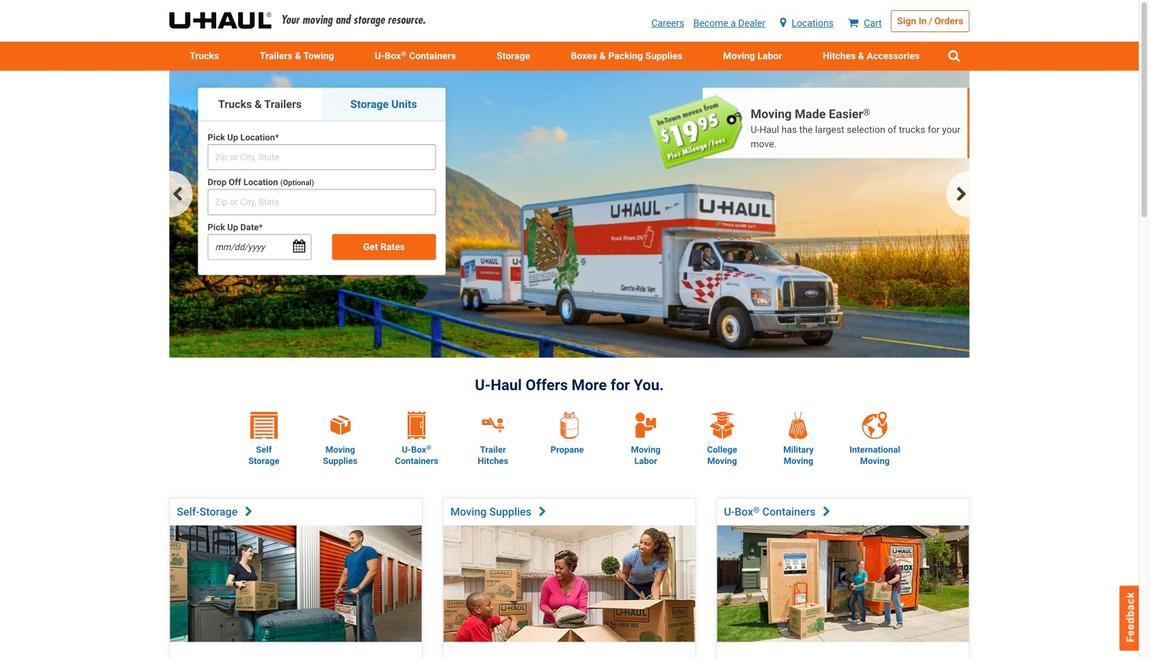 Task type: describe. For each thing, give the bounding box(es) containing it.
1 u-haul moving labor icon image from the left
[[632, 411, 659, 439]]

2 u-haul u-box container icon image from the left
[[408, 412, 426, 439]]

2 menu item from the left
[[239, 42, 354, 71]]

u-haul college moving icon image
[[708, 412, 736, 439]]

couple loading a storage unit at a u-haul facility image
[[170, 526, 422, 643]]

4 menu item from the left
[[551, 42, 703, 71]]

Pick Up Location text field
[[208, 144, 436, 170]]

1 u-haul propane tank icon image from the left
[[556, 412, 583, 439]]

international moves icon image
[[861, 412, 889, 439]]

family loading u-haul boxes in their kitchen image
[[444, 526, 695, 643]]

1 menu item from the left
[[169, 42, 239, 71]]



Task type: locate. For each thing, give the bounding box(es) containing it.
military tags icon image
[[785, 412, 812, 439]]

banner
[[0, 0, 1139, 71], [169, 71, 970, 364]]

6 menu item from the left
[[802, 42, 940, 71]]

2 u-haul propane tank icon image from the left
[[560, 412, 579, 439]]

mm/dd/yyyy text field
[[208, 234, 312, 260]]

3 menu item from the left
[[476, 42, 551, 71]]

u-haul moving supplies box icon image
[[324, 412, 357, 439], [329, 414, 352, 437]]

5 menu item from the left
[[703, 42, 802, 71]]

u-haul u-box container icon image
[[403, 412, 430, 439], [408, 412, 426, 439]]

u-haul truck towing a trailer on a coastal road image
[[169, 71, 970, 358]]

u-haul self-storage icon image
[[250, 412, 278, 439], [250, 412, 278, 439]]

menu
[[169, 42, 970, 71]]

menu item
[[169, 42, 239, 71], [239, 42, 354, 71], [476, 42, 551, 71], [551, 42, 703, 71], [703, 42, 802, 71], [802, 42, 940, 71]]

u-haul propane tank icon image
[[556, 412, 583, 439], [560, 412, 579, 439]]

2 u-haul moving labor icon image from the left
[[634, 411, 657, 439]]

u-haul trailer hitch icon image
[[477, 412, 509, 439], [497, 419, 503, 424]]

u-haul moving labor icon image
[[632, 411, 659, 439], [634, 411, 657, 439]]

family loading a u-box container in their driveway image
[[717, 526, 969, 643]]

in-town moves from $19.95 plus mileage and fees image
[[648, 95, 744, 171]]

1 u-haul u-box container icon image from the left
[[403, 412, 430, 439]]

navigation
[[169, 171, 970, 218]]

form
[[197, 131, 446, 266]]

tab list
[[198, 88, 446, 121]]

Drop Off Location text field
[[208, 189, 436, 215]]



